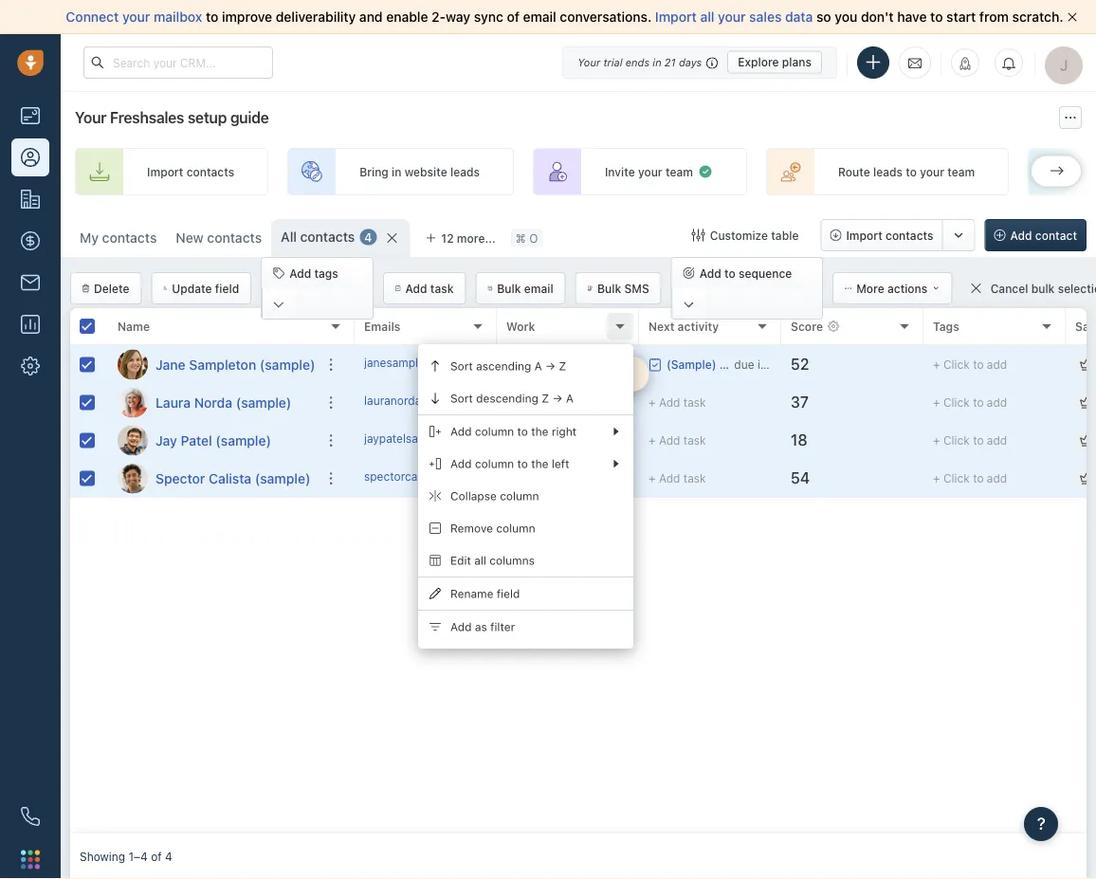 Task type: describe. For each thing, give the bounding box(es) containing it.
rename field
[[451, 587, 520, 601]]

start
[[947, 9, 977, 25]]

12
[[442, 232, 454, 245]]

column for add column to the left
[[475, 457, 514, 471]]

more actions button
[[833, 272, 953, 305]]

sort descending z → a
[[451, 392, 574, 405]]

all contacts link
[[281, 228, 355, 247]]

to inside add to sequence button
[[725, 267, 736, 280]]

all contacts 4
[[281, 229, 372, 245]]

1 horizontal spatial import
[[656, 9, 697, 25]]

showing
[[80, 850, 125, 863]]

column for collapse column
[[500, 490, 539, 503]]

rename field menu item
[[418, 578, 634, 610]]

4167348672 link
[[507, 393, 575, 413]]

more actions
[[857, 282, 928, 295]]

cancel bulk selectio
[[991, 282, 1097, 295]]

leads inside bring in website leads link
[[451, 165, 480, 178]]

your right invite
[[639, 165, 663, 178]]

remove column menu item
[[418, 512, 634, 545]]

new contacts
[[176, 230, 262, 246]]

task for 18
[[684, 434, 707, 447]]

delete button
[[70, 272, 142, 305]]

jaypatelsample@gmail.com
[[364, 432, 510, 445]]

leads inside "route leads to your team" link
[[874, 165, 903, 178]]

mailbox
[[154, 9, 202, 25]]

→ for a
[[553, 392, 563, 405]]

my contacts
[[80, 230, 157, 246]]

tags
[[315, 267, 339, 280]]

delete
[[94, 282, 129, 295]]

container_wx8msf4aqz5i3rn1 image inside invite your team link
[[698, 164, 714, 179]]

bulk
[[1032, 282, 1056, 295]]

remove column
[[451, 522, 536, 535]]

sampleton
[[189, 357, 256, 372]]

sale
[[1076, 320, 1097, 333]]

janesampleton@gmail.com
[[364, 356, 508, 369]]

your up import contacts group
[[921, 165, 945, 178]]

(sample) for jay patel (sample)
[[216, 433, 271, 448]]

deliverability
[[276, 9, 356, 25]]

route leads to your team
[[839, 165, 976, 178]]

invite
[[605, 165, 635, 178]]

bulk sms
[[598, 282, 650, 295]]

all inside menu item
[[475, 554, 487, 567]]

phone image
[[21, 808, 40, 826]]

more
[[857, 282, 885, 295]]

container_wx8msf4aqz5i3rn1 image for 37
[[1081, 396, 1094, 409]]

collapse
[[451, 490, 497, 503]]

press space to deselect this row. row containing 37
[[355, 384, 1097, 422]]

bulk for bulk email
[[498, 282, 521, 295]]

import for import contacts button
[[847, 229, 883, 242]]

0 vertical spatial email
[[523, 9, 557, 25]]

task for 37
[[684, 396, 707, 409]]

add for add tags
[[290, 267, 311, 280]]

sort for sort descending z → a
[[451, 392, 473, 405]]

add for 37
[[988, 396, 1008, 409]]

way
[[446, 9, 471, 25]]

o
[[530, 231, 538, 245]]

your for your trial ends in 21 days
[[578, 56, 601, 68]]

explore plans
[[738, 56, 812, 69]]

21
[[665, 56, 676, 68]]

j image
[[118, 426, 148, 456]]

days
[[679, 56, 702, 68]]

sms
[[625, 282, 650, 295]]

name row
[[70, 308, 355, 346]]

trial
[[604, 56, 623, 68]]

janesampleton@gmail.com 3684932360
[[364, 356, 579, 369]]

jane
[[156, 357, 186, 372]]

spectorcalista@gmail.com link
[[364, 469, 505, 489]]

score
[[791, 320, 824, 333]]

field for rename field
[[497, 587, 520, 601]]

my
[[80, 230, 99, 246]]

4 inside all contacts 4
[[365, 231, 372, 244]]

3684932360
[[507, 356, 579, 369]]

import contacts for import contacts link
[[147, 165, 235, 178]]

bulk for bulk sms
[[598, 282, 622, 295]]

customize table
[[710, 229, 799, 242]]

0 horizontal spatial z
[[542, 392, 550, 405]]

1 vertical spatial a
[[566, 392, 574, 405]]

route leads to your team link
[[767, 148, 1010, 195]]

press space to deselect this row. row containing 52
[[355, 346, 1097, 384]]

collapse column menu item
[[418, 480, 634, 512]]

jane sampleton (sample)
[[156, 357, 315, 372]]

jane sampleton (sample) link
[[156, 355, 315, 374]]

all
[[281, 229, 297, 245]]

edit
[[451, 554, 471, 567]]

conversations.
[[560, 9, 652, 25]]

invite your team link
[[533, 148, 748, 195]]

container_wx8msf4aqz5i3rn1 image inside customize table button
[[692, 229, 706, 242]]

spectorcalista@gmail.com
[[364, 470, 505, 483]]

guide
[[230, 109, 269, 127]]

contacts inside grid
[[533, 368, 580, 381]]

from
[[980, 9, 1010, 25]]

spector calista (sample) link
[[156, 469, 311, 488]]

container_wx8msf4aqz5i3rn1 image for 52
[[1081, 358, 1094, 371]]

freshworks switcher image
[[21, 850, 40, 869]]

lauranordasample@gmail.com
[[364, 394, 526, 407]]

edit all columns
[[451, 554, 535, 567]]

showing 1–4 of 4
[[80, 850, 172, 863]]

+ click to add for 52
[[934, 358, 1008, 371]]

press space to deselect this row. row containing 18
[[355, 422, 1097, 460]]

s image
[[118, 464, 148, 494]]

import all your sales data link
[[656, 9, 817, 25]]

container_wx8msf4aqz5i3rn1 image for 54
[[1081, 472, 1094, 485]]

import contacts link
[[75, 148, 269, 195]]

l image
[[118, 388, 148, 418]]

customize table button
[[680, 219, 812, 251]]

don't
[[862, 9, 894, 25]]

update field button
[[151, 272, 252, 305]]

scratch.
[[1013, 9, 1064, 25]]

add for add contact
[[1011, 229, 1033, 242]]

jay
[[156, 433, 177, 448]]

connect your mailbox link
[[66, 9, 206, 25]]

0 vertical spatial a
[[535, 360, 543, 373]]

right
[[552, 425, 577, 438]]

as
[[475, 621, 488, 634]]

add for add column to the left
[[451, 457, 472, 471]]

improve
[[222, 9, 272, 25]]

data
[[786, 9, 814, 25]]

click for 54
[[944, 472, 970, 485]]

contacts right new
[[207, 230, 262, 246]]

norda
[[194, 395, 233, 410]]

your left sales
[[718, 9, 746, 25]]

invite your team
[[605, 165, 694, 178]]

sort for sort ascending a → z
[[451, 360, 473, 373]]

collapse column
[[451, 490, 539, 503]]

click for 37
[[944, 396, 970, 409]]

so
[[817, 9, 832, 25]]

left
[[552, 457, 570, 471]]

spector
[[156, 471, 205, 486]]

plans
[[783, 56, 812, 69]]

actions
[[888, 282, 928, 295]]

import contacts for import contacts button
[[847, 229, 934, 242]]

spector calista (sample)
[[156, 471, 311, 486]]

jaypatelsample@gmail.com link
[[364, 431, 510, 451]]

email inside button
[[525, 282, 554, 295]]

task inside button
[[431, 282, 454, 295]]

+ click to add for 18
[[934, 434, 1008, 447]]

name
[[118, 320, 150, 333]]

add for 52
[[988, 358, 1008, 371]]

more...
[[457, 232, 496, 245]]

1 horizontal spatial of
[[507, 9, 520, 25]]

connect your mailbox to improve deliverability and enable 2-way sync of email conversations. import all your sales data so you don't have to start from scratch.
[[66, 9, 1064, 25]]



Task type: locate. For each thing, give the bounding box(es) containing it.
a down "4 contacts selected."
[[566, 392, 574, 405]]

3 + click to add from the top
[[934, 434, 1008, 447]]

team
[[666, 165, 694, 178], [948, 165, 976, 178]]

press space to deselect this row. row containing jay patel (sample)
[[70, 422, 355, 460]]

import down your freshsales setup guide
[[147, 165, 183, 178]]

add column to the left
[[451, 457, 570, 471]]

contacts down "setup"
[[187, 165, 235, 178]]

import inside button
[[847, 229, 883, 242]]

field down columns
[[497, 587, 520, 601]]

1 vertical spatial sort
[[451, 392, 473, 405]]

1 vertical spatial z
[[542, 392, 550, 405]]

→ down "4 contacts selected."
[[553, 392, 563, 405]]

press space to deselect this row. row containing laura norda (sample)
[[70, 384, 355, 422]]

import up more on the top
[[847, 229, 883, 242]]

row group containing 52
[[355, 346, 1097, 498]]

have
[[898, 9, 928, 25]]

2 the from the top
[[532, 457, 549, 471]]

grid
[[70, 308, 1097, 834]]

12 more...
[[442, 232, 496, 245]]

2 + click to add from the top
[[934, 396, 1008, 409]]

and
[[360, 9, 383, 25]]

customize
[[710, 229, 769, 242]]

0 horizontal spatial import contacts
[[147, 165, 235, 178]]

contacts up actions
[[886, 229, 934, 242]]

column up collapse column
[[475, 457, 514, 471]]

connect
[[66, 9, 119, 25]]

the for left
[[532, 457, 549, 471]]

jay patel (sample) link
[[156, 431, 271, 450]]

1 horizontal spatial all
[[701, 9, 715, 25]]

0 horizontal spatial import
[[147, 165, 183, 178]]

column up columns
[[497, 522, 536, 535]]

1 horizontal spatial 4
[[365, 231, 372, 244]]

2-
[[432, 9, 446, 25]]

column down 3684945781 link in the bottom of the page
[[500, 490, 539, 503]]

(sample) for jane sampleton (sample)
[[260, 357, 315, 372]]

2 sort from the top
[[451, 392, 473, 405]]

press space to deselect this row. row containing jane sampleton (sample)
[[70, 346, 355, 384]]

1 row group from the left
[[70, 346, 355, 498]]

add inside "group"
[[700, 267, 722, 280]]

contacts
[[187, 165, 235, 178], [886, 229, 934, 242], [300, 229, 355, 245], [102, 230, 157, 246], [207, 230, 262, 246], [533, 368, 580, 381]]

email up work
[[525, 282, 554, 295]]

angle down image up "next activity"
[[684, 295, 695, 314]]

filter
[[491, 621, 515, 634]]

sort inside 'sort descending z → a' menu item
[[451, 392, 473, 405]]

1 horizontal spatial import contacts
[[847, 229, 934, 242]]

1 + add task from the top
[[649, 396, 707, 409]]

sort inside sort ascending a → z menu item
[[451, 360, 473, 373]]

close image
[[1068, 12, 1078, 22]]

container_wx8msf4aqz5i3rn1 image
[[692, 229, 706, 242], [970, 282, 984, 295], [649, 358, 662, 371], [1081, 434, 1094, 447]]

(sample) up spector calista (sample)
[[216, 433, 271, 448]]

54
[[791, 469, 810, 487]]

0 vertical spatial sort
[[451, 360, 473, 373]]

row group
[[70, 346, 355, 498], [355, 346, 1097, 498]]

add for add column to the right
[[451, 425, 472, 438]]

0 vertical spatial your
[[578, 56, 601, 68]]

email
[[523, 9, 557, 25], [525, 282, 554, 295]]

click for 18
[[944, 434, 970, 447]]

press space to deselect this row. row containing 54
[[355, 460, 1097, 498]]

jaypatelsample@gmail.com + click to add
[[364, 432, 581, 445]]

bulk inside button
[[598, 282, 622, 295]]

→ for z
[[546, 360, 556, 373]]

your freshsales setup guide
[[75, 109, 269, 127]]

sequence
[[739, 267, 793, 280]]

z up 4167348672
[[559, 360, 567, 373]]

import contacts group
[[821, 219, 976, 251]]

email image
[[909, 55, 922, 71]]

Search your CRM... text field
[[84, 46, 273, 79]]

in left 21
[[653, 56, 662, 68]]

column for remove column
[[497, 522, 536, 535]]

route
[[839, 165, 871, 178]]

1 vertical spatial import contacts
[[847, 229, 934, 242]]

remove
[[451, 522, 493, 535]]

phone element
[[11, 798, 49, 836]]

contacts right my
[[102, 230, 157, 246]]

add inside "button"
[[290, 267, 311, 280]]

+ add task for 37
[[649, 396, 707, 409]]

0 horizontal spatial a
[[535, 360, 543, 373]]

0 horizontal spatial in
[[392, 165, 402, 178]]

field right update
[[215, 282, 239, 295]]

update field
[[172, 282, 239, 295]]

to inside "route leads to your team" link
[[906, 165, 918, 178]]

import
[[656, 9, 697, 25], [147, 165, 183, 178], [847, 229, 883, 242]]

0 horizontal spatial bulk
[[498, 282, 521, 295]]

1 bulk from the left
[[498, 282, 521, 295]]

1 horizontal spatial bulk
[[598, 282, 622, 295]]

(sample) inside 'link'
[[216, 433, 271, 448]]

add contact button
[[985, 219, 1087, 251]]

+
[[934, 358, 941, 371], [934, 396, 941, 409], [649, 396, 656, 409], [507, 432, 514, 445], [934, 434, 941, 447], [649, 434, 656, 447], [934, 472, 941, 485], [649, 472, 656, 485]]

click for 52
[[944, 358, 970, 371]]

import up 21
[[656, 9, 697, 25]]

1 horizontal spatial team
[[948, 165, 976, 178]]

of right 'sync'
[[507, 9, 520, 25]]

add to sequence group
[[672, 257, 824, 320]]

explore plans link
[[728, 51, 823, 74]]

0 horizontal spatial field
[[215, 282, 239, 295]]

1 the from the top
[[532, 425, 549, 438]]

0 vertical spatial 4
[[365, 231, 372, 244]]

→ up 4167348672
[[546, 360, 556, 373]]

0 horizontal spatial leads
[[451, 165, 480, 178]]

the left right
[[532, 425, 549, 438]]

0 vertical spatial + add task
[[649, 396, 707, 409]]

2 horizontal spatial 4
[[522, 368, 530, 381]]

1 horizontal spatial a
[[566, 392, 574, 405]]

z
[[559, 360, 567, 373], [542, 392, 550, 405]]

1 leads from the left
[[451, 165, 480, 178]]

next
[[649, 320, 675, 333]]

0 vertical spatial the
[[532, 425, 549, 438]]

angle down image for add tags
[[273, 295, 285, 314]]

sales
[[750, 9, 782, 25]]

1 vertical spatial →
[[553, 392, 563, 405]]

new contacts button
[[166, 219, 272, 257], [176, 230, 262, 246]]

+ click to add for 54
[[934, 472, 1008, 485]]

1 horizontal spatial z
[[559, 360, 567, 373]]

column down descending
[[475, 425, 514, 438]]

selected.
[[583, 368, 632, 381]]

2 angle down image from the left
[[684, 295, 695, 314]]

column for add column to the right
[[475, 425, 514, 438]]

task
[[431, 282, 454, 295], [684, 396, 707, 409], [684, 434, 707, 447], [684, 472, 707, 485]]

(sample) for laura norda (sample)
[[236, 395, 292, 410]]

+ add task for 18
[[649, 434, 707, 447]]

menu
[[418, 344, 634, 649]]

row group containing jane sampleton (sample)
[[70, 346, 355, 498]]

2 vertical spatial import
[[847, 229, 883, 242]]

4 + click to add from the top
[[934, 472, 1008, 485]]

of right 1–4
[[151, 850, 162, 863]]

name column header
[[108, 308, 355, 346]]

field
[[215, 282, 239, 295], [497, 587, 520, 601]]

bulk email
[[498, 282, 554, 295]]

contacts up tags
[[300, 229, 355, 245]]

patel
[[181, 433, 212, 448]]

1 vertical spatial your
[[75, 109, 106, 127]]

add for add to sequence
[[700, 267, 722, 280]]

1 team from the left
[[666, 165, 694, 178]]

angle down image
[[273, 295, 285, 314], [684, 295, 695, 314]]

⌘
[[516, 231, 526, 245]]

your for your freshsales setup guide
[[75, 109, 106, 127]]

next activity
[[649, 320, 720, 333]]

bulk left sms
[[598, 282, 622, 295]]

1 horizontal spatial your
[[578, 56, 601, 68]]

⌘ o
[[516, 231, 538, 245]]

the for right
[[532, 425, 549, 438]]

to
[[206, 9, 219, 25], [931, 9, 944, 25], [906, 165, 918, 178], [725, 267, 736, 280], [974, 358, 984, 371], [974, 396, 984, 409], [518, 425, 528, 438], [547, 432, 557, 445], [974, 434, 984, 447], [518, 457, 528, 471], [974, 472, 984, 485]]

3684945781
[[507, 470, 576, 483]]

sort descending z → a menu item
[[418, 382, 634, 415]]

angle down image inside the add tags group
[[273, 295, 285, 314]]

add tags group
[[261, 257, 374, 320]]

field inside button
[[215, 282, 239, 295]]

angle down image for add to sequence
[[684, 295, 695, 314]]

table
[[772, 229, 799, 242]]

1 angle down image from the left
[[273, 295, 285, 314]]

lauranordasample@gmail.com link
[[364, 393, 526, 413]]

0 horizontal spatial your
[[75, 109, 106, 127]]

2 horizontal spatial import
[[847, 229, 883, 242]]

import contacts up more actions
[[847, 229, 934, 242]]

1 horizontal spatial field
[[497, 587, 520, 601]]

email right 'sync'
[[523, 9, 557, 25]]

bring
[[360, 165, 389, 178]]

the left left
[[532, 457, 549, 471]]

0 horizontal spatial of
[[151, 850, 162, 863]]

field for update field
[[215, 282, 239, 295]]

4 contacts selected.
[[522, 368, 632, 381]]

cancel
[[991, 282, 1029, 295]]

bulk up work
[[498, 282, 521, 295]]

0 horizontal spatial team
[[666, 165, 694, 178]]

1 vertical spatial email
[[525, 282, 554, 295]]

0 horizontal spatial angle down image
[[273, 295, 285, 314]]

add as filter menu item
[[418, 611, 634, 643]]

ends
[[626, 56, 650, 68]]

angle down image inside add to sequence "group"
[[684, 295, 695, 314]]

1 vertical spatial of
[[151, 850, 162, 863]]

bulk sms button
[[576, 272, 662, 305]]

1 + click to add from the top
[[934, 358, 1008, 371]]

add for add as filter
[[451, 621, 472, 634]]

enable
[[386, 9, 428, 25]]

in right "bring"
[[392, 165, 402, 178]]

contacts inside button
[[886, 229, 934, 242]]

import contacts down "setup"
[[147, 165, 235, 178]]

your left trial
[[578, 56, 601, 68]]

ascending
[[476, 360, 532, 373]]

leads right website
[[451, 165, 480, 178]]

1 horizontal spatial leads
[[874, 165, 903, 178]]

add for add task
[[406, 282, 428, 295]]

website
[[405, 165, 448, 178]]

2 bulk from the left
[[598, 282, 622, 295]]

contact
[[1036, 229, 1078, 242]]

2 row group from the left
[[355, 346, 1097, 498]]

1 vertical spatial the
[[532, 457, 549, 471]]

(sample) right sampleton
[[260, 357, 315, 372]]

1 vertical spatial field
[[497, 587, 520, 601]]

angle down image down add tags "button"
[[273, 295, 285, 314]]

edit all columns menu item
[[418, 545, 634, 577]]

sync
[[474, 9, 504, 25]]

add
[[988, 358, 1008, 371], [988, 396, 1008, 409], [561, 432, 581, 445], [988, 434, 1008, 447], [988, 472, 1008, 485]]

add for 54
[[988, 472, 1008, 485]]

(sample) down jane sampleton (sample) link
[[236, 395, 292, 410]]

work
[[507, 320, 536, 333]]

z down 3684932360 link
[[542, 392, 550, 405]]

import contacts inside button
[[847, 229, 934, 242]]

janesampleton@gmail.com link
[[364, 355, 508, 375]]

leads right the route
[[874, 165, 903, 178]]

task for 54
[[684, 472, 707, 485]]

0 vertical spatial in
[[653, 56, 662, 68]]

1 vertical spatial all
[[475, 554, 487, 567]]

add contact
[[1011, 229, 1078, 242]]

2 + add task from the top
[[649, 434, 707, 447]]

+ click to add for 37
[[934, 396, 1008, 409]]

menu containing sort ascending a → z
[[418, 344, 634, 649]]

1 horizontal spatial in
[[653, 56, 662, 68]]

2 vertical spatial + add task
[[649, 472, 707, 485]]

0 vertical spatial field
[[215, 282, 239, 295]]

bulk inside button
[[498, 282, 521, 295]]

my contacts button
[[70, 219, 166, 257], [80, 230, 157, 246]]

your left mailbox
[[122, 9, 150, 25]]

0 vertical spatial import contacts
[[147, 165, 235, 178]]

2 team from the left
[[948, 165, 976, 178]]

0 horizontal spatial 4
[[165, 850, 172, 863]]

selectio
[[1059, 282, 1097, 295]]

2 vertical spatial 4
[[165, 850, 172, 863]]

descending
[[476, 392, 539, 405]]

(sample) for spector calista (sample)
[[255, 471, 311, 486]]

3 + add task from the top
[[649, 472, 707, 485]]

sort down janesampleton@gmail.com 3684932360
[[451, 392, 473, 405]]

all right edit
[[475, 554, 487, 567]]

add inside 'menu item'
[[451, 621, 472, 634]]

container_wx8msf4aqz5i3rn1 image
[[698, 164, 714, 179], [1081, 358, 1094, 371], [1081, 396, 1094, 409], [1081, 472, 1094, 485]]

field inside menu item
[[497, 587, 520, 601]]

1 vertical spatial + add task
[[649, 434, 707, 447]]

0 vertical spatial import
[[656, 9, 697, 25]]

grid containing 52
[[70, 308, 1097, 834]]

j image
[[118, 350, 148, 380]]

sort ascending a → z menu item
[[418, 350, 634, 382]]

2 leads from the left
[[874, 165, 903, 178]]

0 vertical spatial of
[[507, 9, 520, 25]]

add
[[1011, 229, 1033, 242], [290, 267, 311, 280], [700, 267, 722, 280], [406, 282, 428, 295], [659, 396, 681, 409], [451, 425, 472, 438], [659, 434, 681, 447], [451, 457, 472, 471], [659, 472, 681, 485], [451, 621, 472, 634]]

your left freshsales
[[75, 109, 106, 127]]

0 vertical spatial all
[[701, 9, 715, 25]]

0 horizontal spatial all
[[475, 554, 487, 567]]

laura
[[156, 395, 191, 410]]

1 vertical spatial 4
[[522, 368, 530, 381]]

team up import contacts group
[[948, 165, 976, 178]]

all up days in the right top of the page
[[701, 9, 715, 25]]

a right the ascending at the left of page
[[535, 360, 543, 373]]

import for import contacts link
[[147, 165, 183, 178]]

sort up the lauranordasample@gmail.com
[[451, 360, 473, 373]]

0 vertical spatial z
[[559, 360, 567, 373]]

1 vertical spatial import
[[147, 165, 183, 178]]

1 vertical spatial in
[[392, 165, 402, 178]]

0 vertical spatial →
[[546, 360, 556, 373]]

team right invite
[[666, 165, 694, 178]]

(sample) right calista
[[255, 471, 311, 486]]

press space to deselect this row. row
[[70, 346, 355, 384], [355, 346, 1097, 384], [70, 384, 355, 422], [355, 384, 1097, 422], [70, 422, 355, 460], [355, 422, 1097, 460], [70, 460, 355, 498], [355, 460, 1097, 498]]

1 sort from the top
[[451, 360, 473, 373]]

press space to deselect this row. row containing spector calista (sample)
[[70, 460, 355, 498]]

1–4
[[129, 850, 148, 863]]

1 horizontal spatial angle down image
[[684, 295, 695, 314]]

add tags
[[290, 267, 339, 280]]

37
[[791, 393, 809, 411]]

contacts up 4167348672
[[533, 368, 580, 381]]

add task
[[406, 282, 454, 295]]

add for 18
[[988, 434, 1008, 447]]

your trial ends in 21 days
[[578, 56, 702, 68]]

add task button
[[383, 272, 466, 305]]

+ add task for 54
[[649, 472, 707, 485]]



Task type: vqa. For each thing, say whether or not it's contained in the screenshot.
A
yes



